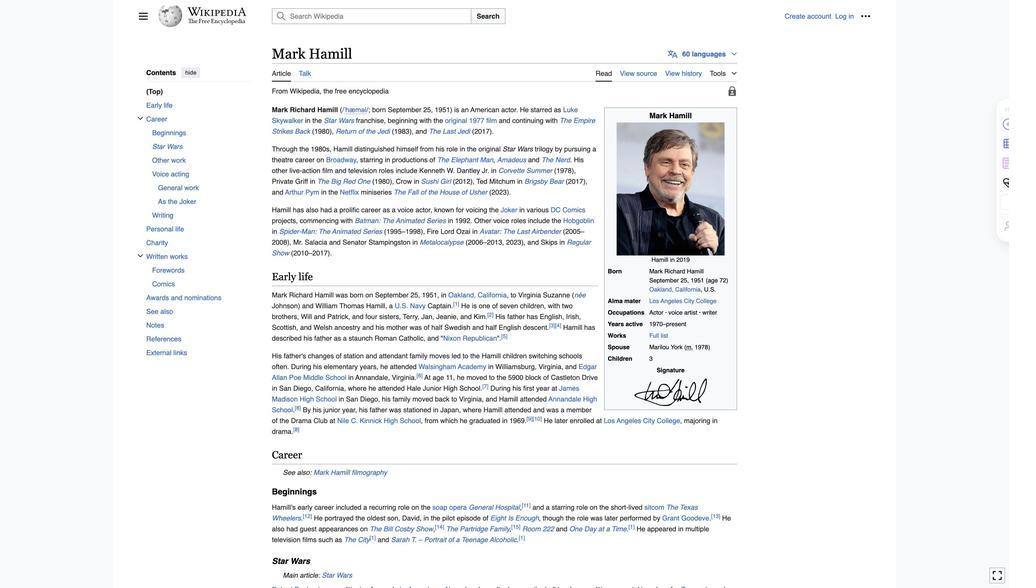 Task type: describe. For each thing, give the bounding box(es) containing it.
x small image
[[137, 115, 143, 121]]

2 note from the top
[[272, 570, 737, 581]]

1 note from the top
[[272, 467, 737, 478]]

menu image
[[138, 11, 148, 21]]



Task type: locate. For each thing, give the bounding box(es) containing it.
x small image
[[137, 253, 143, 259]]

wikipedia image
[[188, 7, 246, 16]]

language progressive image
[[668, 49, 678, 59]]

Search Wikipedia search field
[[272, 8, 472, 24]]

log in and more options image
[[861, 11, 871, 21]]

fullscreen image
[[993, 571, 1003, 581]]

None search field
[[260, 8, 785, 24]]

0 vertical spatial note
[[272, 467, 737, 478]]

main content
[[268, 44, 871, 588]]

note
[[272, 467, 737, 478], [272, 570, 737, 581]]

personal tools navigation
[[785, 8, 874, 24]]

page semi-protected image
[[728, 86, 737, 96]]

1 vertical spatial note
[[272, 570, 737, 581]]

the free encyclopedia image
[[188, 19, 246, 25]]



Task type: vqa. For each thing, say whether or not it's contained in the screenshot.
in inside can detect invasive aquatic species in real-time using
no



